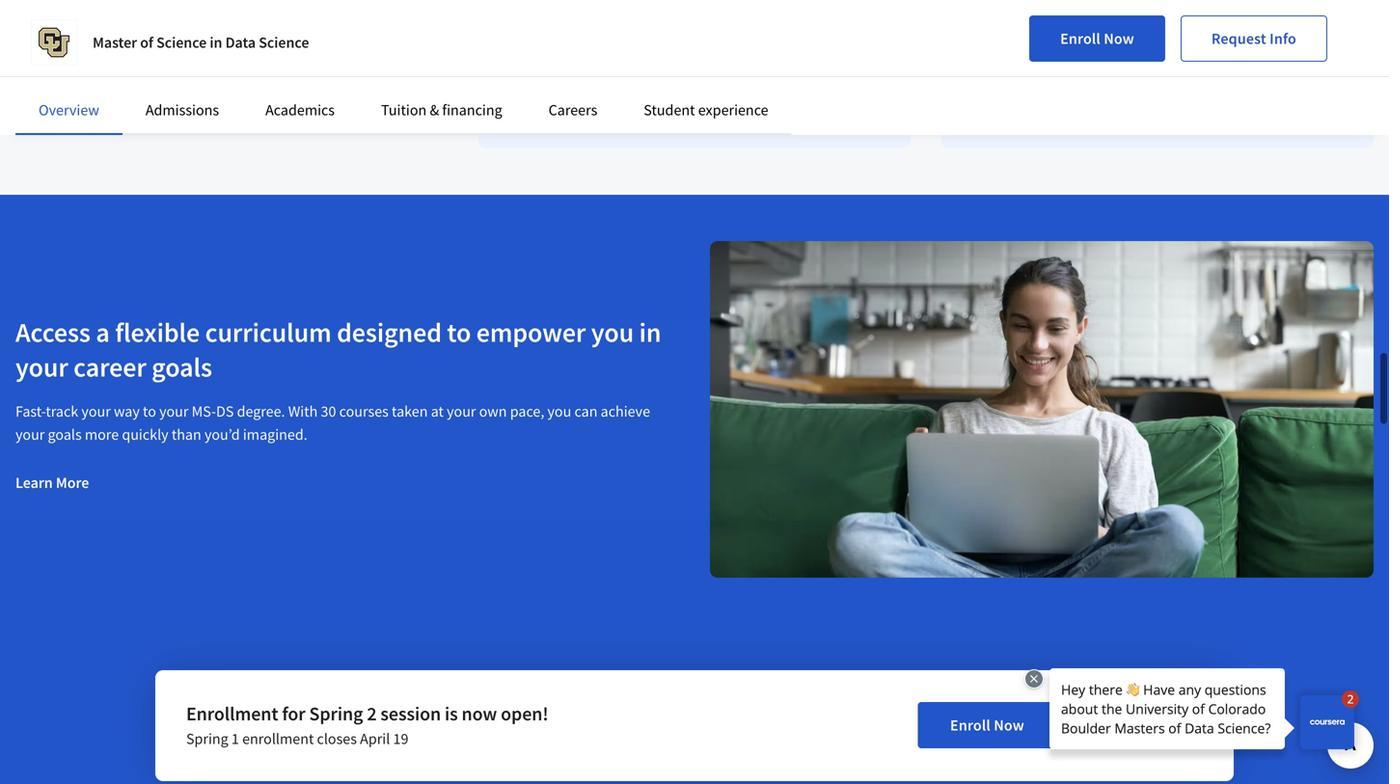 Task type: vqa. For each thing, say whether or not it's contained in the screenshot.
Degrees
no



Task type: describe. For each thing, give the bounding box(es) containing it.
enroll now button for master of science in data science
[[1030, 15, 1165, 62]]

session
[[380, 702, 441, 726]]

pace,
[[510, 402, 544, 421]]

enrollment
[[186, 702, 278, 726]]

data
[[225, 33, 256, 52]]

learn more link
[[15, 473, 89, 493]]

tuition & financing
[[381, 100, 502, 120]]

student
[[644, 100, 695, 120]]

the for the field is seeing extreme growth, with a much higher year- over-year growth 2021-2031.
[[523, 72, 544, 90]]

your up than
[[159, 402, 189, 421]]

1 science from the left
[[156, 33, 207, 52]]

over-
[[523, 92, 552, 109]]

now for spring 1 enrollment closes april 19
[[994, 716, 1024, 735]]

1
[[231, 729, 239, 749]]

19
[[393, 729, 409, 749]]

request info for spring 1 enrollment closes april 19
[[1099, 716, 1184, 735]]

master
[[93, 33, 137, 52]]

more.
[[259, 68, 297, 87]]

jobs
[[1022, 52, 1046, 70]]

3 of from the left
[[1282, 33, 1294, 50]]

overview
[[39, 100, 99, 120]]

your down fast-
[[15, 425, 45, 444]]

your up more
[[81, 402, 111, 421]]

request info button for spring 1 enrollment closes april 19
[[1072, 702, 1211, 749]]

empower
[[476, 315, 586, 349]]

fast-track your way to your ms-ds degree. with 30 courses taken at your own pace, you can achieve your goals more quickly than you'd imagined.
[[15, 402, 650, 444]]

mastering
[[53, 12, 116, 31]]

enroll now for spring 1 enrollment closes april 19
[[950, 716, 1024, 735]]

courses
[[339, 402, 389, 421]]

student experience
[[644, 100, 769, 120]]

over
[[1138, 52, 1163, 70]]

academics link
[[265, 100, 335, 120]]

learn
[[15, 473, 53, 493]]

2021-
[[622, 92, 653, 109]]

with
[[288, 402, 318, 421]]

the u.s. bureau of labor statistics expects the number of data scientist jobs to grow by 19% over the next two decades.
[[973, 33, 1321, 70]]

for
[[282, 702, 305, 726]]

careers link
[[549, 100, 597, 120]]

the field is seeing extreme growth, with a much higher year- over-year growth 2021-2031.
[[523, 72, 859, 109]]

enrollment for spring 2 session is now open! spring 1 enrollment closes april 19
[[186, 702, 549, 749]]

analytics,
[[167, 68, 228, 87]]

by
[[1094, 52, 1108, 70]]

1 of from the left
[[140, 33, 153, 52]]

seeing
[[586, 72, 623, 90]]

communication
[[226, 12, 328, 31]]

mastering cross-functional communication and teamwork.
[[53, 12, 428, 31]]

career
[[73, 350, 146, 384]]

info for spring 1 enrollment closes april 19
[[1157, 716, 1184, 735]]

with
[[721, 72, 745, 90]]

a blonde-haired woman sitting cross-legged on a couch, smiling at her open laptop. image
[[710, 241, 1374, 578]]

imagined.
[[243, 425, 307, 444]]

tuition
[[381, 100, 427, 120]]

at
[[431, 402, 444, 421]]

admissions
[[146, 100, 219, 120]]

can
[[575, 402, 598, 421]]

and inside statistics, applied mathematics, data science, computer science, business analytics, and more.
[[231, 68, 256, 87]]

enrollment
[[242, 729, 314, 749]]

mathematics,
[[170, 44, 258, 64]]

enroll now button for spring 1 enrollment closes april 19
[[918, 702, 1057, 749]]

applied
[[118, 44, 167, 64]]

now
[[462, 702, 497, 726]]

much
[[758, 72, 790, 90]]

you'd
[[204, 425, 240, 444]]

2031.
[[653, 92, 683, 109]]

designed
[[337, 315, 442, 349]]

0 vertical spatial science,
[[293, 44, 345, 64]]

enroll for master of science in data science
[[1060, 29, 1101, 48]]

your right the at
[[447, 402, 476, 421]]

request info for master of science in data science
[[1212, 29, 1297, 48]]

way
[[114, 402, 140, 421]]

next
[[1187, 52, 1211, 70]]

own
[[479, 402, 507, 421]]

fast-
[[15, 402, 46, 421]]

field
[[547, 72, 572, 90]]

0 vertical spatial the
[[1213, 33, 1232, 50]]

0 vertical spatial and
[[331, 12, 356, 31]]

financing
[[442, 100, 502, 120]]

careers
[[549, 100, 597, 120]]

learn more
[[15, 473, 89, 493]]

grow
[[1063, 52, 1092, 70]]

experience
[[698, 100, 769, 120]]

open!
[[501, 702, 549, 726]]

functional
[[158, 12, 223, 31]]

a inside access a flexible curriculum designed to empower you in your career goals
[[96, 315, 110, 349]]

2 science from the left
[[259, 33, 309, 52]]

track
[[46, 402, 78, 421]]

number
[[1235, 33, 1280, 50]]

data inside statistics, applied mathematics, data science, computer science, business analytics, and more.
[[261, 44, 290, 64]]

growth
[[579, 92, 619, 109]]

access
[[15, 315, 91, 349]]

scientist
[[973, 52, 1020, 70]]

ds
[[216, 402, 234, 421]]



Task type: locate. For each thing, give the bounding box(es) containing it.
0 vertical spatial enroll now
[[1060, 29, 1135, 48]]

the inside the u.s. bureau of labor statistics expects the number of data scientist jobs to grow by 19% over the next two decades.
[[973, 33, 994, 50]]

1 vertical spatial to
[[447, 315, 471, 349]]

enroll for spring 1 enrollment closes april 19
[[950, 716, 991, 735]]

0 vertical spatial is
[[575, 72, 584, 90]]

is right field
[[575, 72, 584, 90]]

ms-
[[192, 402, 216, 421]]

1 vertical spatial goals
[[48, 425, 82, 444]]

0 vertical spatial request
[[1212, 29, 1267, 48]]

year-
[[831, 72, 859, 90]]

statistics, applied mathematics, data science, computer science, business analytics, and more.
[[53, 44, 411, 87]]

more
[[56, 473, 89, 493]]

april
[[360, 729, 390, 749]]

science,
[[293, 44, 345, 64], [53, 68, 104, 87]]

0 horizontal spatial the
[[523, 72, 544, 90]]

1 vertical spatial enroll
[[950, 716, 991, 735]]

degree.
[[237, 402, 285, 421]]

0 horizontal spatial in
[[210, 33, 222, 52]]

teamwork.
[[359, 12, 428, 31]]

request info button
[[1181, 15, 1328, 62], [1072, 702, 1211, 749]]

2 horizontal spatial to
[[1049, 52, 1060, 70]]

higher
[[792, 72, 829, 90]]

0 vertical spatial the
[[973, 33, 994, 50]]

the inside the field is seeing extreme growth, with a much higher year- over-year growth 2021-2031.
[[523, 72, 544, 90]]

in inside access a flexible curriculum designed to empower you in your career goals
[[639, 315, 661, 349]]

of down cross-
[[140, 33, 153, 52]]

expects
[[1168, 33, 1211, 50]]

0 horizontal spatial science,
[[53, 68, 104, 87]]

is
[[575, 72, 584, 90], [445, 702, 458, 726]]

academics
[[265, 100, 335, 120]]

quickly
[[122, 425, 168, 444]]

a up 'career'
[[96, 315, 110, 349]]

to inside access a flexible curriculum designed to empower you in your career goals
[[447, 315, 471, 349]]

science, down statistics,
[[53, 68, 104, 87]]

you inside access a flexible curriculum designed to empower you in your career goals
[[591, 315, 634, 349]]

1 horizontal spatial goals
[[152, 350, 212, 384]]

0 vertical spatial to
[[1049, 52, 1060, 70]]

1 vertical spatial enroll now
[[950, 716, 1024, 735]]

1 vertical spatial and
[[231, 68, 256, 87]]

the up two
[[1213, 33, 1232, 50]]

0 horizontal spatial the
[[1165, 52, 1184, 70]]

in up achieve
[[639, 315, 661, 349]]

1 horizontal spatial science
[[259, 33, 309, 52]]

the
[[973, 33, 994, 50], [523, 72, 544, 90]]

info
[[1270, 29, 1297, 48], [1157, 716, 1184, 735]]

request
[[1212, 29, 1267, 48], [1099, 716, 1154, 735]]

1 horizontal spatial request info
[[1212, 29, 1297, 48]]

a inside the field is seeing extreme growth, with a much higher year- over-year growth 2021-2031.
[[748, 72, 755, 90]]

0 horizontal spatial and
[[231, 68, 256, 87]]

0 horizontal spatial info
[[1157, 716, 1184, 735]]

university of colorado boulder logo image
[[31, 19, 77, 66]]

data right number
[[1296, 33, 1321, 50]]

the up scientist
[[973, 33, 994, 50]]

1 vertical spatial now
[[994, 716, 1024, 735]]

statistics
[[1114, 33, 1165, 50]]

labor
[[1079, 33, 1112, 50]]

0 horizontal spatial a
[[96, 315, 110, 349]]

enroll now for master of science in data science
[[1060, 29, 1135, 48]]

0 horizontal spatial enroll now
[[950, 716, 1024, 735]]

now for master of science in data science
[[1104, 29, 1135, 48]]

0 vertical spatial now
[[1104, 29, 1135, 48]]

1 vertical spatial request
[[1099, 716, 1154, 735]]

to right jobs
[[1049, 52, 1060, 70]]

tuition & financing link
[[381, 100, 502, 120]]

in left data
[[210, 33, 222, 52]]

statistics,
[[53, 44, 115, 64]]

the left next at the right top of page
[[1165, 52, 1184, 70]]

a right with
[[748, 72, 755, 90]]

1 horizontal spatial and
[[331, 12, 356, 31]]

science, up more.
[[293, 44, 345, 64]]

u.s.
[[997, 33, 1019, 50]]

0 horizontal spatial spring
[[186, 729, 228, 749]]

1 vertical spatial enroll now button
[[918, 702, 1057, 749]]

0 vertical spatial info
[[1270, 29, 1297, 48]]

spring
[[309, 702, 363, 726], [186, 729, 228, 749]]

2 vertical spatial to
[[143, 402, 156, 421]]

0 horizontal spatial of
[[140, 33, 153, 52]]

to right designed
[[447, 315, 471, 349]]

0 horizontal spatial data
[[261, 44, 290, 64]]

2
[[367, 702, 377, 726]]

1 vertical spatial request info button
[[1072, 702, 1211, 749]]

master of science in data science
[[93, 33, 309, 52]]

1 horizontal spatial of
[[1065, 33, 1076, 50]]

request for spring 1 enrollment closes april 19
[[1099, 716, 1154, 735]]

0 vertical spatial goals
[[152, 350, 212, 384]]

to right way
[[143, 402, 156, 421]]

you up achieve
[[591, 315, 634, 349]]

0 vertical spatial enroll
[[1060, 29, 1101, 48]]

your down access
[[15, 350, 68, 384]]

achieve
[[601, 402, 650, 421]]

year
[[552, 92, 576, 109]]

info for master of science in data science
[[1270, 29, 1297, 48]]

0 horizontal spatial now
[[994, 716, 1024, 735]]

of up grow
[[1065, 33, 1076, 50]]

1 horizontal spatial you
[[591, 315, 634, 349]]

0 vertical spatial request info button
[[1181, 15, 1328, 62]]

1 vertical spatial info
[[1157, 716, 1184, 735]]

1 vertical spatial spring
[[186, 729, 228, 749]]

0 horizontal spatial enroll
[[950, 716, 991, 735]]

0 vertical spatial a
[[748, 72, 755, 90]]

spring up closes
[[309, 702, 363, 726]]

1 vertical spatial request info
[[1099, 716, 1184, 735]]

is inside the field is seeing extreme growth, with a much higher year- over-year growth 2021-2031.
[[575, 72, 584, 90]]

goals down track on the left bottom
[[48, 425, 82, 444]]

0 horizontal spatial you
[[548, 402, 571, 421]]

1 horizontal spatial the
[[973, 33, 994, 50]]

now
[[1104, 29, 1135, 48], [994, 716, 1024, 735]]

goals inside access a flexible curriculum designed to empower you in your career goals
[[152, 350, 212, 384]]

1 horizontal spatial a
[[748, 72, 755, 90]]

the for the u.s. bureau of labor statistics expects the number of data scientist jobs to grow by 19% over the next two decades.
[[973, 33, 994, 50]]

1 vertical spatial the
[[523, 72, 544, 90]]

1 horizontal spatial in
[[639, 315, 661, 349]]

19%
[[1111, 52, 1135, 70]]

a
[[748, 72, 755, 90], [96, 315, 110, 349]]

0 horizontal spatial science
[[156, 33, 207, 52]]

to
[[1049, 52, 1060, 70], [447, 315, 471, 349], [143, 402, 156, 421]]

0 horizontal spatial is
[[445, 702, 458, 726]]

admissions link
[[146, 100, 219, 120]]

more
[[85, 425, 119, 444]]

request info button for master of science in data science
[[1181, 15, 1328, 62]]

flexible
[[115, 315, 200, 349]]

1 vertical spatial in
[[639, 315, 661, 349]]

extreme
[[625, 72, 672, 90]]

you inside fast-track your way to your ms-ds degree. with 30 courses taken at your own pace, you can achieve your goals more quickly than you'd imagined.
[[548, 402, 571, 421]]

1 vertical spatial is
[[445, 702, 458, 726]]

1 horizontal spatial the
[[1213, 33, 1232, 50]]

data up more.
[[261, 44, 290, 64]]

two
[[1214, 52, 1235, 70]]

science down communication
[[259, 33, 309, 52]]

1 vertical spatial the
[[1165, 52, 1184, 70]]

goals inside fast-track your way to your ms-ds degree. with 30 courses taken at your own pace, you can achieve your goals more quickly than you'd imagined.
[[48, 425, 82, 444]]

1 vertical spatial science,
[[53, 68, 104, 87]]

the up over-
[[523, 72, 544, 90]]

is left now
[[445, 702, 458, 726]]

computer
[[348, 44, 411, 64]]

&
[[430, 100, 439, 120]]

1 horizontal spatial now
[[1104, 29, 1135, 48]]

you left the "can"
[[548, 402, 571, 421]]

0 vertical spatial in
[[210, 33, 222, 52]]

growth,
[[674, 72, 718, 90]]

1 horizontal spatial to
[[447, 315, 471, 349]]

0 horizontal spatial request
[[1099, 716, 1154, 735]]

0 horizontal spatial request info
[[1099, 716, 1184, 735]]

spring left 1
[[186, 729, 228, 749]]

your
[[15, 350, 68, 384], [81, 402, 111, 421], [159, 402, 189, 421], [447, 402, 476, 421], [15, 425, 45, 444]]

goals down "flexible"
[[152, 350, 212, 384]]

science down functional
[[156, 33, 207, 52]]

1 horizontal spatial spring
[[309, 702, 363, 726]]

business
[[107, 68, 164, 87]]

bureau
[[1022, 33, 1062, 50]]

of right number
[[1282, 33, 1294, 50]]

data inside the u.s. bureau of labor statistics expects the number of data scientist jobs to grow by 19% over the next two decades.
[[1296, 33, 1321, 50]]

and left more.
[[231, 68, 256, 87]]

and up computer
[[331, 12, 356, 31]]

request for master of science in data science
[[1212, 29, 1267, 48]]

2 horizontal spatial of
[[1282, 33, 1294, 50]]

to inside fast-track your way to your ms-ds degree. with 30 courses taken at your own pace, you can achieve your goals more quickly than you'd imagined.
[[143, 402, 156, 421]]

2 of from the left
[[1065, 33, 1076, 50]]

cross-
[[119, 12, 158, 31]]

1 horizontal spatial enroll
[[1060, 29, 1101, 48]]

is inside enrollment for spring 2 session is now open! spring 1 enrollment closes april 19
[[445, 702, 458, 726]]

1 horizontal spatial data
[[1296, 33, 1321, 50]]

30
[[321, 402, 336, 421]]

decades.
[[1238, 52, 1288, 70]]

the
[[1213, 33, 1232, 50], [1165, 52, 1184, 70]]

to inside the u.s. bureau of labor statistics expects the number of data scientist jobs to grow by 19% over the next two decades.
[[1049, 52, 1060, 70]]

0 vertical spatial enroll now button
[[1030, 15, 1165, 62]]

closes
[[317, 729, 357, 749]]

0 vertical spatial you
[[591, 315, 634, 349]]

0 vertical spatial spring
[[309, 702, 363, 726]]

1 vertical spatial you
[[548, 402, 571, 421]]

1 horizontal spatial info
[[1270, 29, 1297, 48]]

1 horizontal spatial is
[[575, 72, 584, 90]]

taken
[[392, 402, 428, 421]]

1 vertical spatial a
[[96, 315, 110, 349]]

access a flexible curriculum designed to empower you in your career goals
[[15, 315, 661, 384]]

in
[[210, 33, 222, 52], [639, 315, 661, 349]]

1 horizontal spatial request
[[1212, 29, 1267, 48]]

your inside access a flexible curriculum designed to empower you in your career goals
[[15, 350, 68, 384]]

0 vertical spatial request info
[[1212, 29, 1297, 48]]

1 horizontal spatial science,
[[293, 44, 345, 64]]

1 horizontal spatial enroll now
[[1060, 29, 1135, 48]]

0 horizontal spatial goals
[[48, 425, 82, 444]]

0 horizontal spatial to
[[143, 402, 156, 421]]



